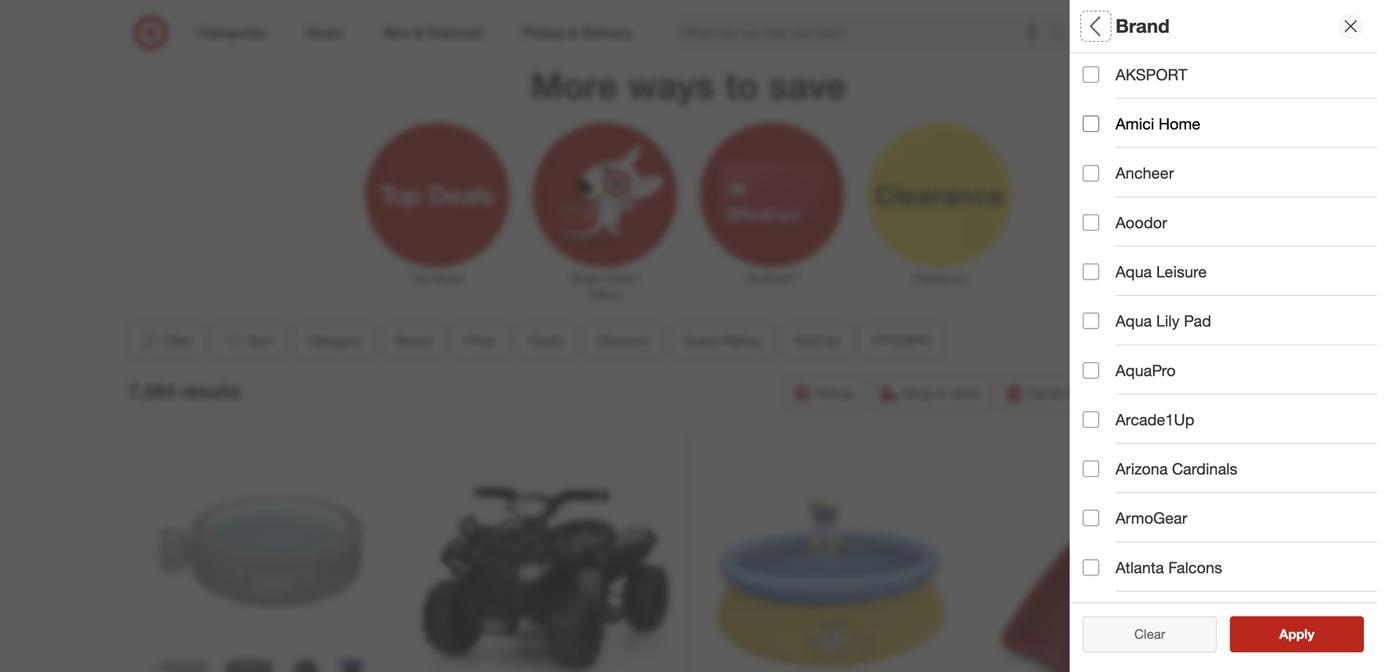 Task type: locate. For each thing, give the bounding box(es) containing it.
sold by button up pickup button
[[781, 323, 853, 359]]

3 add to cart from the left
[[1073, 1, 1126, 14]]

results down deals
[[1289, 633, 1332, 649]]

0 vertical spatial aqua
[[1116, 262, 1152, 281]]

brand
[[1116, 14, 1170, 37], [1083, 128, 1128, 146], [396, 333, 431, 349]]

all
[[1161, 633, 1174, 649]]

0 horizontal spatial sold
[[795, 333, 821, 349]]

fpo/apo up armogear option
[[1083, 472, 1154, 491]]

results for 7,584
[[180, 380, 241, 403]]

0 vertical spatial brand
[[1116, 14, 1170, 37]]

brand button inside all filters dialog
[[1083, 111, 1377, 168]]

by inside all filters dialog
[[1120, 414, 1138, 433]]

1 vertical spatial deals
[[434, 271, 463, 286]]

fpo/apo
[[874, 333, 931, 349], [1083, 472, 1154, 491]]

1 cart from the left
[[784, 1, 803, 14]]

1 vertical spatial price
[[466, 333, 495, 349]]

cart
[[784, 1, 803, 14], [945, 1, 965, 14], [1107, 1, 1126, 14]]

top deals link
[[354, 120, 521, 287]]

guest rating button down redcard™
[[670, 323, 774, 359]]

results left the for
[[1116, 599, 1155, 615]]

discount
[[1083, 300, 1149, 319], [597, 333, 649, 349]]

0 horizontal spatial by
[[825, 333, 839, 349]]

1 vertical spatial brand
[[1083, 128, 1128, 146]]

category button right sort
[[293, 323, 375, 359]]

circle™
[[604, 271, 640, 286]]

leisure
[[1156, 262, 1207, 281]]

pickup button
[[785, 375, 865, 411]]

1 aqua from the top
[[1116, 262, 1152, 281]]

deals button up the pad at the right top of page
[[1083, 225, 1377, 283]]

1 vertical spatial category button
[[293, 323, 375, 359]]

guest
[[684, 333, 719, 349], [1083, 357, 1127, 376]]

0 horizontal spatial discount
[[597, 333, 649, 349]]

Aoodor checkbox
[[1083, 214, 1099, 231]]

clear all button
[[1083, 623, 1217, 659]]

0 vertical spatial category button
[[1083, 53, 1377, 111]]

guest rating button
[[670, 323, 774, 359], [1083, 340, 1377, 398]]

0 horizontal spatial price button
[[452, 323, 509, 359]]

clear
[[1134, 626, 1165, 642], [1126, 633, 1157, 649]]

1 horizontal spatial price
[[1083, 185, 1121, 204]]

aqua
[[1116, 262, 1152, 281], [1116, 312, 1152, 330]]

fpo/apo up shop
[[874, 333, 931, 349]]

1 vertical spatial sold by
[[1083, 414, 1138, 433]]

by down delivery
[[1120, 414, 1138, 433]]

1 vertical spatial fpo/apo
[[1083, 472, 1154, 491]]

redcard™ link
[[689, 120, 856, 287]]

7584 results for sports & outdoors deals
[[1083, 599, 1319, 615]]

Atlanta Falcons checkbox
[[1083, 559, 1099, 576]]

1 vertical spatial price button
[[452, 323, 509, 359]]

0 horizontal spatial cart
[[784, 1, 803, 14]]

2 vertical spatial results
[[1289, 633, 1332, 649]]

category up amici
[[1083, 70, 1151, 89]]

2 horizontal spatial add to cart
[[1073, 1, 1126, 14]]

2 aqua from the top
[[1116, 312, 1152, 330]]

2 add to cart button from the left
[[872, 0, 1004, 21]]

1 vertical spatial guest
[[1083, 357, 1127, 376]]

guest rating up delivery
[[1083, 357, 1179, 376]]

aqua left "lily"
[[1116, 312, 1152, 330]]

ArmoGear checkbox
[[1083, 510, 1099, 526]]

add
[[750, 1, 769, 14], [912, 1, 930, 14], [1073, 1, 1092, 14]]

rating inside all filters dialog
[[1131, 357, 1179, 376]]

0 horizontal spatial category
[[307, 333, 361, 349]]

1 horizontal spatial category
[[1083, 70, 1151, 89]]

1 horizontal spatial sold by button
[[1083, 398, 1377, 455]]

home
[[1159, 114, 1201, 133]]

out
[[1171, 527, 1193, 546]]

category
[[1083, 70, 1151, 89], [307, 333, 361, 349]]

aqua for aqua lily pad
[[1116, 312, 1152, 330]]

0 horizontal spatial deals
[[434, 271, 463, 286]]

1 vertical spatial rating
[[1131, 357, 1179, 376]]

1 horizontal spatial fpo/apo
[[1083, 472, 1154, 491]]

1 horizontal spatial add to cart
[[912, 1, 965, 14]]

fpo/apo button up shop
[[860, 323, 945, 359]]

1 vertical spatial category
[[307, 333, 361, 349]]

price
[[1083, 185, 1121, 204], [466, 333, 495, 349]]

1 horizontal spatial guest rating button
[[1083, 340, 1377, 398]]

Aqua Leisure checkbox
[[1083, 264, 1099, 280]]

1 horizontal spatial sold by
[[1083, 414, 1138, 433]]

aqua right the aqua leisure option
[[1116, 262, 1152, 281]]

Amici Home checkbox
[[1083, 116, 1099, 132]]

deals
[[1083, 242, 1125, 261], [434, 271, 463, 286], [530, 333, 563, 349]]

aqua lily pad
[[1116, 312, 1211, 330]]

fpo/apo button up the stock
[[1083, 455, 1377, 512]]

0 horizontal spatial brand button
[[382, 323, 445, 359]]

by up pickup
[[825, 333, 839, 349]]

2 horizontal spatial add
[[1073, 1, 1092, 14]]

7,584
[[128, 380, 175, 403]]

1 horizontal spatial rating
[[1131, 357, 1179, 376]]

0 vertical spatial price button
[[1083, 168, 1377, 225]]

cart for second add to cart button from left
[[945, 1, 965, 14]]

3 cart from the left
[[1107, 1, 1126, 14]]

1 horizontal spatial add
[[912, 1, 930, 14]]

1 horizontal spatial results
[[1116, 599, 1155, 615]]

1 vertical spatial sold
[[1083, 414, 1116, 433]]

clear inside brand 'dialog'
[[1134, 626, 1165, 642]]

sort
[[248, 333, 273, 349]]

deals button
[[1083, 225, 1377, 283], [516, 323, 577, 359]]

2 horizontal spatial add to cart button
[[1034, 0, 1166, 21]]

2 horizontal spatial cart
[[1107, 1, 1126, 14]]

brand down top on the top of the page
[[396, 333, 431, 349]]

price inside all filters dialog
[[1083, 185, 1121, 204]]

guest rating
[[684, 333, 760, 349], [1083, 357, 1179, 376]]

0 horizontal spatial fpo/apo
[[874, 333, 931, 349]]

0 horizontal spatial deals button
[[516, 323, 577, 359]]

sold by up pickup button
[[795, 333, 839, 349]]

results right 7,584
[[180, 380, 241, 403]]

sold up pickup button
[[795, 333, 821, 349]]

sold
[[795, 333, 821, 349], [1083, 414, 1116, 433]]

0 horizontal spatial rating
[[722, 333, 760, 349]]

aquapro
[[1116, 361, 1176, 380]]

shop
[[902, 385, 933, 401]]

0 vertical spatial deals button
[[1083, 225, 1377, 283]]

0 vertical spatial deals
[[1083, 242, 1125, 261]]

2 cart from the left
[[945, 1, 965, 14]]

discount button
[[1083, 283, 1377, 340], [583, 323, 663, 359]]

aqua leisure
[[1116, 262, 1207, 281]]

0 horizontal spatial fpo/apo button
[[860, 323, 945, 359]]

atlanta falcons
[[1116, 558, 1222, 577]]

0 vertical spatial rating
[[722, 333, 760, 349]]

Arcade1Up checkbox
[[1083, 411, 1099, 428]]

rating down 'aqua lily pad'
[[1131, 357, 1179, 376]]

price button
[[1083, 168, 1377, 225], [452, 323, 509, 359]]

0 horizontal spatial sold by
[[795, 333, 839, 349]]

0 horizontal spatial discount button
[[583, 323, 663, 359]]

results inside button
[[1289, 633, 1332, 649]]

clear left all at the bottom
[[1126, 633, 1157, 649]]

deals inside all filters dialog
[[1083, 242, 1125, 261]]

clear for clear
[[1134, 626, 1165, 642]]

same day delivery
[[1028, 385, 1139, 401]]

1 vertical spatial by
[[1120, 414, 1138, 433]]

shipping
[[1187, 385, 1239, 401]]

discount button down the offers
[[583, 323, 663, 359]]

guest rating button down the pad at the right top of page
[[1083, 340, 1377, 398]]

category button
[[1083, 53, 1377, 111], [293, 323, 375, 359]]

results
[[180, 380, 241, 403], [1116, 599, 1155, 615], [1289, 633, 1332, 649]]

by
[[825, 333, 839, 349], [1120, 414, 1138, 433]]

sold down same day delivery
[[1083, 414, 1116, 433]]

1 vertical spatial results
[[1116, 599, 1155, 615]]

1 horizontal spatial deals button
[[1083, 225, 1377, 283]]

0 horizontal spatial guest
[[684, 333, 719, 349]]

sort button
[[211, 323, 287, 359]]

more
[[531, 63, 618, 107]]

2 add to cart from the left
[[912, 1, 965, 14]]

aksport
[[1116, 65, 1187, 84]]

0 horizontal spatial add to cart button
[[711, 0, 843, 21]]

discount button down leisure
[[1083, 283, 1377, 340]]

rating down redcard™
[[722, 333, 760, 349]]

for
[[1158, 599, 1174, 615]]

flexible flyer sled 48" image
[[990, 447, 1243, 672], [990, 447, 1243, 672]]

brand inside brand 'dialog'
[[1116, 14, 1170, 37]]

arizona cardinals
[[1116, 459, 1238, 478]]

add to cart for second add to cart button from left
[[912, 1, 965, 14]]

brand up ancheer checkbox at the right top of page
[[1083, 128, 1128, 146]]

1 horizontal spatial sold
[[1083, 414, 1116, 433]]

2 vertical spatial brand
[[396, 333, 431, 349]]

0 horizontal spatial results
[[180, 380, 241, 403]]

0 horizontal spatial add
[[750, 1, 769, 14]]

deals button down target
[[516, 323, 577, 359]]

brand right all
[[1116, 14, 1170, 37]]

jleisure sun club 12010 5 foot x 16.5 inch 1 to 2 person capacity 3d kids outdoor above ground inflatable kiddie swimming pool, blue image
[[705, 447, 957, 672], [705, 447, 957, 672]]

0 horizontal spatial guest rating button
[[670, 323, 774, 359]]

2 horizontal spatial deals
[[1083, 242, 1125, 261]]

sold by
[[795, 333, 839, 349], [1083, 414, 1138, 433]]

costway 6v kids atv quad electric ride on car toy toddler with led light mp3 image
[[419, 447, 672, 672], [419, 447, 672, 672]]

1 horizontal spatial discount
[[1083, 300, 1149, 319]]

1 horizontal spatial brand button
[[1083, 111, 1377, 168]]

1 horizontal spatial add to cart button
[[872, 0, 1004, 21]]

sold by down delivery
[[1083, 414, 1138, 433]]

1 horizontal spatial deals
[[530, 333, 563, 349]]

all filters
[[1083, 14, 1162, 37]]

1 horizontal spatial by
[[1120, 414, 1138, 433]]

2 vertical spatial deals
[[530, 333, 563, 349]]

0 vertical spatial results
[[180, 380, 241, 403]]

lily
[[1156, 312, 1180, 330]]

clear inside all filters dialog
[[1126, 633, 1157, 649]]

include
[[1116, 527, 1167, 546]]

Ancheer checkbox
[[1083, 165, 1099, 181]]

add to cart
[[750, 1, 803, 14], [912, 1, 965, 14], [1073, 1, 1126, 14]]

discount down the aqua leisure option
[[1083, 300, 1149, 319]]

0 vertical spatial category
[[1083, 70, 1151, 89]]

brand button
[[1083, 111, 1377, 168], [382, 323, 445, 359]]

0 vertical spatial guest
[[684, 333, 719, 349]]

0 vertical spatial fpo/apo
[[874, 333, 931, 349]]

0 horizontal spatial sold by button
[[781, 323, 853, 359]]

category right sort
[[307, 333, 361, 349]]

1 vertical spatial aqua
[[1116, 312, 1152, 330]]

1 horizontal spatial fpo/apo button
[[1083, 455, 1377, 512]]

falcons
[[1168, 558, 1222, 577]]

see results button
[[1230, 623, 1364, 659]]

2 horizontal spatial results
[[1289, 633, 1332, 649]]

clearance
[[914, 271, 966, 286]]

1 vertical spatial fpo/apo button
[[1083, 455, 1377, 512]]

ways
[[628, 63, 715, 107]]

guest rating inside all filters dialog
[[1083, 357, 1179, 376]]

discount down the offers
[[597, 333, 649, 349]]

0 vertical spatial discount
[[1083, 300, 1149, 319]]

to
[[772, 1, 781, 14], [933, 1, 943, 14], [1095, 1, 1104, 14], [725, 63, 759, 107]]

1 vertical spatial guest rating
[[1083, 357, 1179, 376]]

add to cart for first add to cart button
[[750, 1, 803, 14]]

0 vertical spatial brand button
[[1083, 111, 1377, 168]]

1 add to cart from the left
[[750, 1, 803, 14]]

1 vertical spatial sold by button
[[1083, 398, 1377, 455]]

1 horizontal spatial category button
[[1083, 53, 1377, 111]]

store
[[951, 385, 981, 401]]

0 horizontal spatial add to cart
[[750, 1, 803, 14]]

sold by button up 'cardinals'
[[1083, 398, 1377, 455]]

coleman sicily saluspa inflatable round outdoor hot tub spa with 180 soothing airjets, filter cartridge, and insulated cover image
[[134, 447, 387, 672], [134, 447, 387, 672]]

sold inside all filters dialog
[[1083, 414, 1116, 433]]

0 vertical spatial price
[[1083, 185, 1121, 204]]

1 horizontal spatial guest rating
[[1083, 357, 1179, 376]]

1 vertical spatial deals button
[[516, 323, 577, 359]]

0 vertical spatial sold
[[795, 333, 821, 349]]

1 horizontal spatial guest
[[1083, 357, 1127, 376]]

category button up home
[[1083, 53, 1377, 111]]

clear down the for
[[1134, 626, 1165, 642]]

0 horizontal spatial guest rating
[[684, 333, 760, 349]]

1 horizontal spatial cart
[[945, 1, 965, 14]]

fpo/apo button
[[860, 323, 945, 359], [1083, 455, 1377, 512]]

guest rating down redcard™
[[684, 333, 760, 349]]



Task type: describe. For each thing, give the bounding box(es) containing it.
armogear
[[1116, 509, 1187, 528]]

outdoors
[[1231, 599, 1284, 615]]

sports
[[1178, 599, 1215, 615]]

all filters dialog
[[1070, 0, 1377, 672]]

of
[[1198, 527, 1211, 546]]

deals
[[1287, 599, 1319, 615]]

0 vertical spatial sold by
[[795, 333, 839, 349]]

shop in store button
[[872, 375, 991, 411]]

1 add from the left
[[750, 1, 769, 14]]

0 vertical spatial by
[[825, 333, 839, 349]]

top
[[412, 271, 431, 286]]

pickup
[[815, 385, 855, 401]]

see
[[1262, 633, 1286, 649]]

amici home
[[1116, 114, 1201, 133]]

1 vertical spatial discount
[[597, 333, 649, 349]]

1 add to cart button from the left
[[711, 0, 843, 21]]

amici
[[1116, 114, 1154, 133]]

clear button
[[1083, 616, 1217, 653]]

guest inside all filters dialog
[[1083, 357, 1127, 376]]

filter button
[[128, 323, 204, 359]]

results for 7584
[[1116, 599, 1155, 615]]

same
[[1028, 385, 1062, 401]]

0 horizontal spatial category button
[[293, 323, 375, 359]]

arizona
[[1116, 459, 1168, 478]]

filters
[[1111, 14, 1162, 37]]

0 vertical spatial sold by button
[[781, 323, 853, 359]]

3 add to cart button from the left
[[1034, 0, 1166, 21]]

AKSPORT checkbox
[[1083, 66, 1099, 83]]

7584
[[1083, 599, 1112, 615]]

offers
[[589, 288, 620, 302]]

top deals
[[412, 271, 463, 286]]

day
[[1066, 385, 1088, 401]]

brand inside all filters dialog
[[1083, 128, 1128, 146]]

clearance link
[[856, 120, 1024, 287]]

filter
[[163, 333, 192, 349]]

Arizona Cardinals checkbox
[[1083, 461, 1099, 477]]

7,584 results
[[128, 380, 241, 403]]

3 add from the left
[[1073, 1, 1092, 14]]

Include out of stock checkbox
[[1083, 528, 1099, 545]]

0 vertical spatial fpo/apo button
[[860, 323, 945, 359]]

fpo/apo inside all filters dialog
[[1083, 472, 1154, 491]]

results for see
[[1289, 633, 1332, 649]]

What can we help you find? suggestions appear below search field
[[673, 15, 1055, 51]]

same day delivery button
[[998, 375, 1150, 411]]

in
[[937, 385, 947, 401]]

carousel region
[[197, 0, 1180, 50]]

clear all
[[1126, 633, 1174, 649]]

2 add from the left
[[912, 1, 930, 14]]

1 vertical spatial brand button
[[382, 323, 445, 359]]

Aqua Lily Pad checkbox
[[1083, 313, 1099, 329]]

stock
[[1216, 527, 1254, 546]]

1 horizontal spatial discount button
[[1083, 283, 1377, 340]]

0 vertical spatial guest rating
[[684, 333, 760, 349]]

0 horizontal spatial price
[[466, 333, 495, 349]]

cardinals
[[1172, 459, 1238, 478]]

1 horizontal spatial price button
[[1083, 168, 1377, 225]]

include out of stock
[[1116, 527, 1254, 546]]

target circle™ offers
[[570, 271, 640, 302]]

apply
[[1279, 626, 1315, 642]]

atlanta
[[1116, 558, 1164, 577]]

more ways to save
[[531, 63, 847, 107]]

cart for first add to cart button from the right
[[1107, 1, 1126, 14]]

&
[[1219, 599, 1227, 615]]

shipping button
[[1156, 375, 1249, 411]]

category inside all filters dialog
[[1083, 70, 1151, 89]]

shop in store
[[902, 385, 981, 401]]

aoodor
[[1116, 213, 1167, 232]]

all
[[1083, 14, 1106, 37]]

cart for first add to cart button
[[784, 1, 803, 14]]

redcard™
[[746, 271, 798, 286]]

delivery
[[1092, 385, 1139, 401]]

guest rating button inside all filters dialog
[[1083, 340, 1377, 398]]

add to cart for first add to cart button from the right
[[1073, 1, 1126, 14]]

search button
[[1044, 15, 1083, 54]]

see results
[[1262, 633, 1332, 649]]

aqua for aqua leisure
[[1116, 262, 1152, 281]]

save
[[769, 63, 847, 107]]

ancheer
[[1116, 164, 1174, 183]]

arcade1up
[[1116, 410, 1194, 429]]

target
[[570, 271, 601, 286]]

brand dialog
[[1070, 0, 1377, 672]]

discount inside all filters dialog
[[1083, 300, 1149, 319]]

AquaPro checkbox
[[1083, 362, 1099, 379]]

pad
[[1184, 312, 1211, 330]]

clear for clear all
[[1126, 633, 1157, 649]]

search
[[1044, 26, 1083, 42]]

sold by inside all filters dialog
[[1083, 414, 1138, 433]]

apply button
[[1230, 616, 1364, 653]]



Task type: vqa. For each thing, say whether or not it's contained in the screenshot.
THE AT
no



